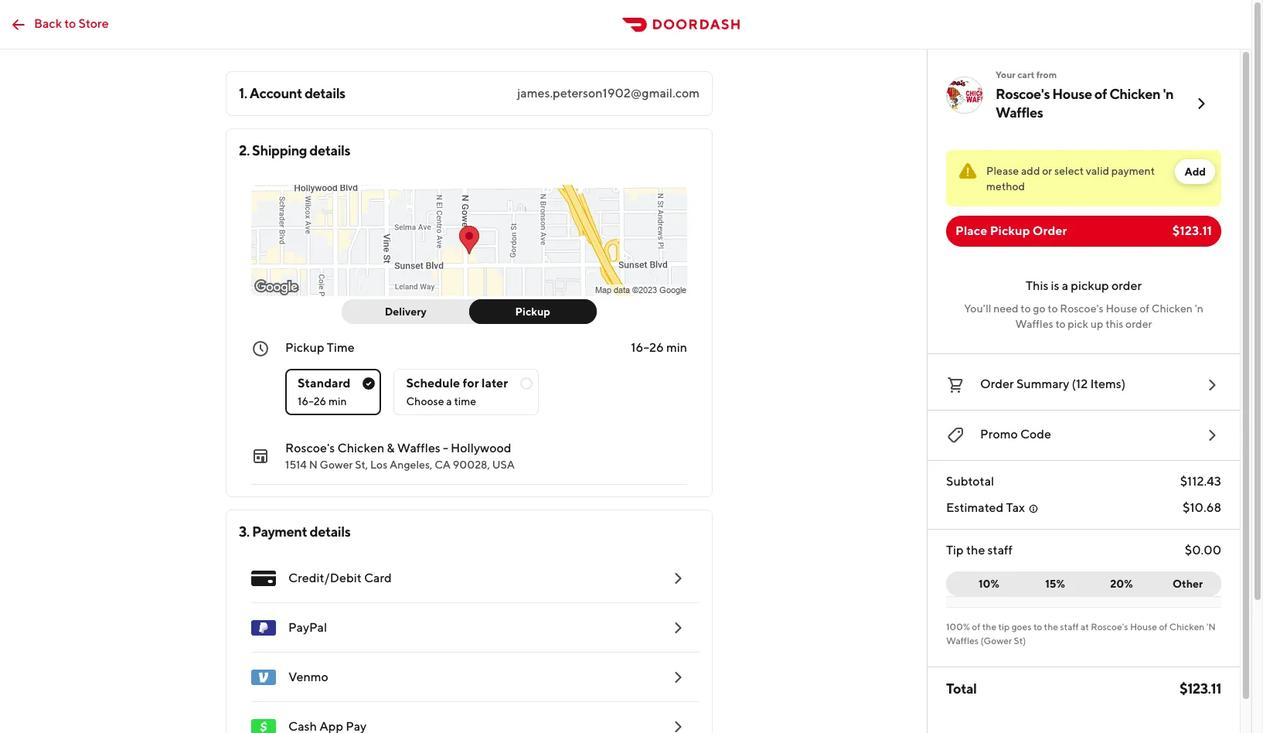 Task type: vqa. For each thing, say whether or not it's contained in the screenshot.
BECOME A DASHER at the left of page
no



Task type: describe. For each thing, give the bounding box(es) containing it.
this
[[1026, 278, 1049, 293]]

roscoe's inside 100% of the tip goes to the staff at roscoe's house of chicken 'n waffles (gower st)
[[1091, 621, 1129, 633]]

for
[[463, 376, 479, 391]]

20%
[[1111, 578, 1133, 590]]

promo code
[[981, 427, 1052, 442]]

add new payment method image inside button
[[669, 718, 687, 733]]

estimated
[[947, 500, 1004, 515]]

st,
[[355, 459, 368, 471]]

promo code button
[[947, 423, 1222, 448]]

method
[[987, 180, 1025, 193]]

15% button
[[1022, 571, 1089, 596]]

to right go at the top of page
[[1048, 302, 1058, 315]]

add
[[1185, 165, 1206, 178]]

up
[[1091, 318, 1104, 330]]

you'll need to go to roscoe's house of chicken 'n waffles to pick up this order
[[964, 302, 1204, 330]]

cart
[[1018, 69, 1035, 80]]

0 vertical spatial staff
[[988, 543, 1013, 558]]

to inside back to store button
[[64, 16, 76, 31]]

need
[[994, 302, 1019, 315]]

status containing please add or select valid payment method
[[947, 150, 1222, 206]]

credit/debit card
[[288, 571, 392, 585]]

details for 3. payment details
[[310, 524, 351, 540]]

add button
[[1176, 159, 1216, 184]]

n
[[309, 459, 318, 471]]

st)
[[1014, 635, 1026, 646]]

pickup
[[1071, 278, 1109, 293]]

to inside 100% of the tip goes to the staff at roscoe's house of chicken 'n waffles (gower st)
[[1034, 621, 1043, 633]]

gower
[[320, 459, 353, 471]]

90028,
[[453, 459, 490, 471]]

james.peterson1902@gmail.com
[[518, 86, 700, 101]]

time
[[327, 340, 355, 355]]

add
[[1022, 165, 1040, 177]]

roscoe's chicken & waffles - hollywood 1514 n gower st,  los angeles,  ca 90028,  usa
[[285, 441, 515, 471]]

order summary (12 items) button
[[947, 373, 1222, 397]]

roscoe's inside roscoe's house of chicken 'n waffles
[[996, 86, 1050, 102]]

roscoe's inside you'll need to go to roscoe's house of chicken 'n waffles to pick up this order
[[1060, 302, 1104, 315]]

'n inside roscoe's house of chicken 'n waffles
[[1163, 86, 1174, 102]]

to left pick
[[1056, 318, 1066, 330]]

order inside you'll need to go to roscoe's house of chicken 'n waffles to pick up this order
[[1126, 318, 1153, 330]]

time
[[454, 395, 477, 408]]

payment
[[1112, 165, 1155, 177]]

goes
[[1012, 621, 1032, 633]]

chicken inside you'll need to go to roscoe's house of chicken 'n waffles to pick up this order
[[1152, 302, 1193, 315]]

staff inside 100% of the tip goes to the staff at roscoe's house of chicken 'n waffles (gower st)
[[1060, 621, 1079, 633]]

usa
[[492, 459, 515, 471]]

tax
[[1006, 500, 1025, 515]]

chicken inside roscoe's house of chicken 'n waffles
[[1110, 86, 1161, 102]]

2. shipping
[[239, 142, 307, 159]]

house inside you'll need to go to roscoe's house of chicken 'n waffles to pick up this order
[[1106, 302, 1138, 315]]

tip the staff
[[947, 543, 1013, 558]]

tip amount option group
[[947, 571, 1222, 596]]

add new payment method image
[[669, 668, 687, 687]]

house inside roscoe's house of chicken 'n waffles
[[1053, 86, 1092, 102]]

items)
[[1091, 377, 1126, 391]]

Delivery radio
[[342, 299, 479, 324]]

credit/debit
[[288, 571, 362, 585]]

1 vertical spatial min
[[329, 395, 347, 408]]

this
[[1106, 318, 1124, 330]]

go
[[1033, 302, 1046, 315]]

'n
[[1207, 621, 1216, 633]]

venmo
[[288, 670, 329, 684]]

place
[[956, 223, 988, 238]]

of inside you'll need to go to roscoe's house of chicken 'n waffles to pick up this order
[[1140, 302, 1150, 315]]

pickup for pickup
[[515, 305, 551, 318]]

2. shipping details
[[239, 142, 350, 159]]

the left tip
[[983, 621, 997, 633]]

back to store button
[[0, 9, 118, 40]]

the right goes
[[1044, 621, 1059, 633]]

you'll
[[964, 302, 992, 315]]

chicken inside 100% of the tip goes to the staff at roscoe's house of chicken 'n waffles (gower st)
[[1170, 621, 1205, 633]]

(gower
[[981, 635, 1012, 646]]

0 vertical spatial a
[[1062, 278, 1069, 293]]

$112.43
[[1181, 474, 1222, 489]]

of right 100%
[[972, 621, 981, 633]]

waffles inside roscoe's chicken & waffles - hollywood 1514 n gower st,  los angeles,  ca 90028,  usa
[[397, 441, 441, 455]]

Other button
[[1155, 571, 1222, 596]]

waffles inside roscoe's house of chicken 'n waffles
[[996, 104, 1043, 121]]

-
[[443, 441, 448, 455]]

0 vertical spatial 16–26
[[631, 340, 664, 355]]

roscoe's inside roscoe's chicken & waffles - hollywood 1514 n gower st,  los angeles,  ca 90028,  usa
[[285, 441, 335, 455]]

0 vertical spatial $123.11
[[1173, 223, 1213, 238]]

pickup time
[[285, 340, 355, 355]]

promo
[[981, 427, 1018, 442]]

standard
[[298, 376, 351, 391]]

to left go at the top of page
[[1021, 302, 1031, 315]]

add new payment method image for paypal
[[669, 619, 687, 637]]

your
[[996, 69, 1016, 80]]



Task type: locate. For each thing, give the bounding box(es) containing it.
ca
[[435, 459, 451, 471]]

of
[[1095, 86, 1107, 102], [1140, 302, 1150, 315], [972, 621, 981, 633], [1159, 621, 1168, 633]]

order
[[1033, 223, 1067, 238], [981, 377, 1014, 391]]

option group
[[285, 356, 687, 415]]

add new payment method image
[[669, 569, 687, 588], [669, 619, 687, 637], [669, 718, 687, 733]]

house down 20% button in the bottom right of the page
[[1130, 621, 1158, 633]]

1 horizontal spatial pickup
[[515, 305, 551, 318]]

waffles inside you'll need to go to roscoe's house of chicken 'n waffles to pick up this order
[[1016, 318, 1054, 330]]

house up this
[[1106, 302, 1138, 315]]

a right is on the right
[[1062, 278, 1069, 293]]

place pickup order
[[956, 223, 1067, 238]]

details for 1. account details
[[305, 85, 345, 101]]

15%
[[1046, 578, 1066, 590]]

waffles down 100%
[[947, 635, 979, 646]]

subtotal
[[947, 474, 995, 489]]

summary
[[1017, 377, 1070, 391]]

order summary (12 items)
[[981, 377, 1126, 391]]

menu
[[239, 554, 700, 733]]

1 vertical spatial order
[[1126, 318, 1153, 330]]

1 horizontal spatial 16–26 min
[[631, 340, 687, 355]]

roscoe's house of chicken 'n waffles
[[996, 86, 1174, 121]]

1 vertical spatial house
[[1106, 302, 1138, 315]]

0 vertical spatial order
[[1112, 278, 1142, 293]]

your cart from
[[996, 69, 1057, 80]]

to right back
[[64, 16, 76, 31]]

later
[[482, 376, 508, 391]]

0 horizontal spatial 16–26 min
[[298, 395, 347, 408]]

3. payment
[[239, 524, 307, 540]]

option group containing standard
[[285, 356, 687, 415]]

at
[[1081, 621, 1089, 633]]

1 vertical spatial staff
[[1060, 621, 1079, 633]]

details
[[305, 85, 345, 101], [310, 142, 350, 159], [310, 524, 351, 540]]

pick
[[1068, 318, 1089, 330]]

1 horizontal spatial staff
[[1060, 621, 1079, 633]]

code
[[1021, 427, 1052, 442]]

house down from
[[1053, 86, 1092, 102]]

0 vertical spatial details
[[305, 85, 345, 101]]

other
[[1173, 578, 1203, 590]]

0 vertical spatial house
[[1053, 86, 1092, 102]]

a left time
[[446, 395, 452, 408]]

1 vertical spatial add new payment method image
[[669, 619, 687, 637]]

order right this
[[1126, 318, 1153, 330]]

2 vertical spatial details
[[310, 524, 351, 540]]

select
[[1055, 165, 1084, 177]]

staff up 10% on the bottom of page
[[988, 543, 1013, 558]]

100%
[[947, 621, 970, 633]]

staff
[[988, 543, 1013, 558], [1060, 621, 1079, 633]]

1514
[[285, 459, 307, 471]]

this is a pickup order
[[1026, 278, 1142, 293]]

0 horizontal spatial 'n
[[1163, 86, 1174, 102]]

(12
[[1072, 377, 1088, 391]]

order
[[1112, 278, 1142, 293], [1126, 318, 1153, 330]]

'n
[[1163, 86, 1174, 102], [1195, 302, 1204, 315]]

order up is on the right
[[1033, 223, 1067, 238]]

0 horizontal spatial a
[[446, 395, 452, 408]]

2 horizontal spatial pickup
[[990, 223, 1030, 238]]

the
[[967, 543, 985, 558], [983, 621, 997, 633], [1044, 621, 1059, 633]]

tip
[[999, 621, 1010, 633]]

roscoe's up n
[[285, 441, 335, 455]]

3. payment details
[[239, 524, 351, 540]]

1 horizontal spatial 'n
[[1195, 302, 1204, 315]]

0 vertical spatial 'n
[[1163, 86, 1174, 102]]

roscoe's house of chicken 'n waffles button
[[996, 85, 1211, 122]]

back
[[34, 16, 62, 31]]

1 vertical spatial $123.11
[[1180, 680, 1222, 697]]

0 horizontal spatial min
[[329, 395, 347, 408]]

waffles up angeles,
[[397, 441, 441, 455]]

of down this is a pickup order
[[1140, 302, 1150, 315]]

roscoe's up pick
[[1060, 302, 1104, 315]]

to right goes
[[1034, 621, 1043, 633]]

$0.00
[[1185, 543, 1222, 558]]

valid
[[1086, 165, 1110, 177]]

order right pickup
[[1112, 278, 1142, 293]]

16–26 min
[[631, 340, 687, 355], [298, 395, 347, 408]]

add new payment method image for credit/debit card
[[669, 569, 687, 588]]

of left the 'n
[[1159, 621, 1168, 633]]

0 vertical spatial min
[[667, 340, 687, 355]]

10%
[[979, 578, 1000, 590]]

0 vertical spatial order
[[1033, 223, 1067, 238]]

0 horizontal spatial order
[[981, 377, 1014, 391]]

back to store
[[34, 16, 109, 31]]

min
[[667, 340, 687, 355], [329, 395, 347, 408]]

None radio
[[285, 369, 382, 415], [394, 369, 539, 415], [285, 369, 382, 415], [394, 369, 539, 415]]

pickup for pickup time
[[285, 340, 324, 355]]

$123.11
[[1173, 223, 1213, 238], [1180, 680, 1222, 697]]

0 vertical spatial 16–26 min
[[631, 340, 687, 355]]

100% of the tip goes to the staff at roscoe's house of chicken 'n waffles (gower st)
[[947, 621, 1216, 646]]

pickup
[[990, 223, 1030, 238], [515, 305, 551, 318], [285, 340, 324, 355]]

of inside roscoe's house of chicken 'n waffles
[[1095, 86, 1107, 102]]

0 horizontal spatial staff
[[988, 543, 1013, 558]]

tip
[[947, 543, 964, 558]]

details for 2. shipping details
[[310, 142, 350, 159]]

order left summary
[[981, 377, 1014, 391]]

paypal
[[288, 620, 327, 635]]

schedule
[[406, 376, 460, 391]]

please add or select valid payment method
[[987, 165, 1155, 193]]

1 vertical spatial 16–26 min
[[298, 395, 347, 408]]

show menu image
[[251, 566, 276, 591]]

chicken
[[1110, 86, 1161, 102], [1152, 302, 1193, 315], [338, 441, 384, 455], [1170, 621, 1205, 633]]

angeles,
[[390, 459, 433, 471]]

1 horizontal spatial min
[[667, 340, 687, 355]]

roscoe's right at
[[1091, 621, 1129, 633]]

the right tip
[[967, 543, 985, 558]]

&
[[387, 441, 395, 455]]

menu containing credit/debit card
[[239, 554, 700, 733]]

choose a time
[[406, 395, 477, 408]]

of up valid
[[1095, 86, 1107, 102]]

waffles down cart
[[996, 104, 1043, 121]]

2 add new payment method image from the top
[[669, 619, 687, 637]]

details right 2. shipping
[[310, 142, 350, 159]]

card
[[364, 571, 392, 585]]

waffles down go at the top of page
[[1016, 318, 1054, 330]]

schedule for later
[[406, 376, 508, 391]]

or
[[1043, 165, 1053, 177]]

delivery
[[385, 305, 427, 318]]

add new payment method button
[[239, 702, 700, 733]]

'n inside you'll need to go to roscoe's house of chicken 'n waffles to pick up this order
[[1195, 302, 1204, 315]]

1 add new payment method image from the top
[[669, 569, 687, 588]]

10% button
[[947, 571, 1023, 596]]

to
[[64, 16, 76, 31], [1021, 302, 1031, 315], [1048, 302, 1058, 315], [1056, 318, 1066, 330], [1034, 621, 1043, 633]]

1. account
[[239, 85, 302, 101]]

$123.11 down add
[[1173, 223, 1213, 238]]

1 horizontal spatial 16–26
[[631, 340, 664, 355]]

0 horizontal spatial 16–26
[[298, 395, 326, 408]]

los
[[370, 459, 388, 471]]

1 vertical spatial details
[[310, 142, 350, 159]]

from
[[1037, 69, 1057, 80]]

waffles inside 100% of the tip goes to the staff at roscoe's house of chicken 'n waffles (gower st)
[[947, 635, 979, 646]]

0 vertical spatial add new payment method image
[[669, 569, 687, 588]]

1 horizontal spatial order
[[1033, 223, 1067, 238]]

1 vertical spatial order
[[981, 377, 1014, 391]]

1 vertical spatial a
[[446, 395, 452, 408]]

staff left at
[[1060, 621, 1079, 633]]

0 vertical spatial pickup
[[990, 223, 1030, 238]]

total
[[947, 680, 977, 697]]

please
[[987, 165, 1019, 177]]

0 horizontal spatial pickup
[[285, 340, 324, 355]]

order inside button
[[981, 377, 1014, 391]]

$123.11 down the 'n
[[1180, 680, 1222, 697]]

details up credit/debit
[[310, 524, 351, 540]]

chicken inside roscoe's chicken & waffles - hollywood 1514 n gower st,  los angeles,  ca 90028,  usa
[[338, 441, 384, 455]]

is
[[1051, 278, 1060, 293]]

2 vertical spatial house
[[1130, 621, 1158, 633]]

hollywood
[[451, 441, 512, 455]]

roscoe's down cart
[[996, 86, 1050, 102]]

house inside 100% of the tip goes to the staff at roscoe's house of chicken 'n waffles (gower st)
[[1130, 621, 1158, 633]]

store
[[79, 16, 109, 31]]

delivery or pickup selector option group
[[342, 299, 597, 324]]

pickup inside option
[[515, 305, 551, 318]]

20% button
[[1088, 571, 1155, 596]]

1 vertical spatial 'n
[[1195, 302, 1204, 315]]

choose
[[406, 395, 444, 408]]

Pickup radio
[[469, 299, 597, 324]]

1. account details
[[239, 85, 345, 101]]

details right 1. account
[[305, 85, 345, 101]]

3 add new payment method image from the top
[[669, 718, 687, 733]]

2 vertical spatial pickup
[[285, 340, 324, 355]]

2 vertical spatial add new payment method image
[[669, 718, 687, 733]]

$10.68
[[1183, 500, 1222, 515]]

1 horizontal spatial a
[[1062, 278, 1069, 293]]

status
[[947, 150, 1222, 206]]

1 vertical spatial pickup
[[515, 305, 551, 318]]

1 vertical spatial 16–26
[[298, 395, 326, 408]]

a
[[1062, 278, 1069, 293], [446, 395, 452, 408]]



